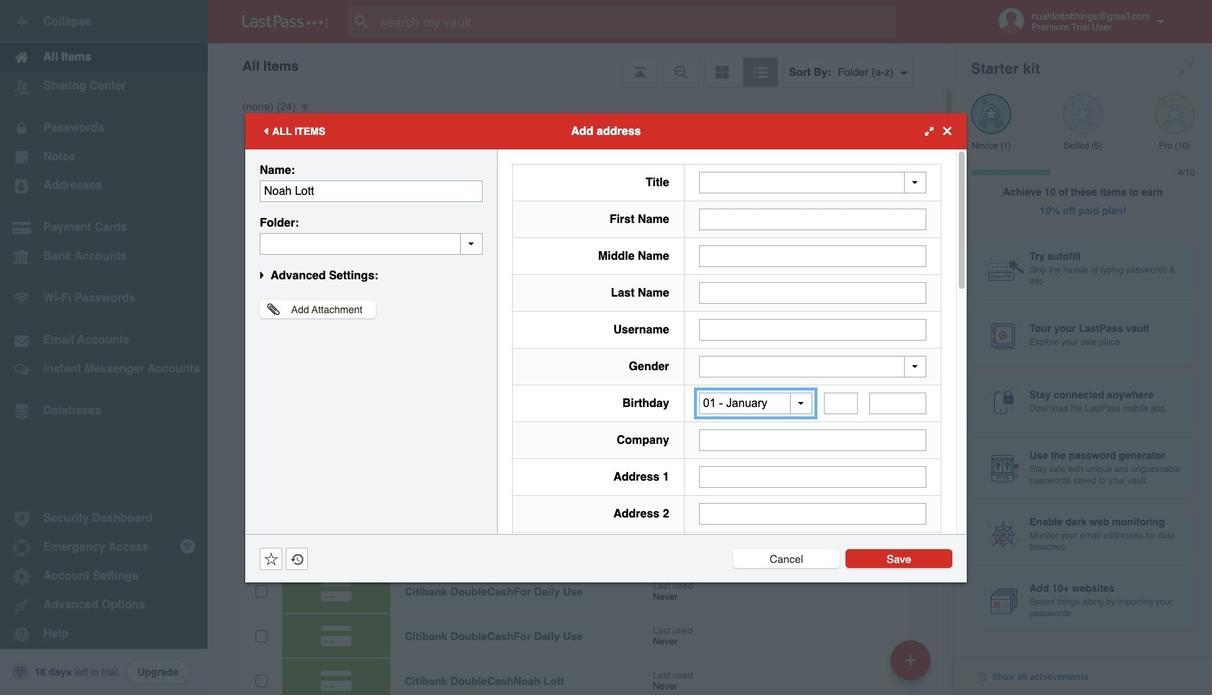 Task type: locate. For each thing, give the bounding box(es) containing it.
Search search field
[[348, 6, 925, 38]]

search my vault text field
[[348, 6, 925, 38]]

dialog
[[245, 113, 967, 695]]

new item image
[[906, 655, 916, 665]]

None text field
[[699, 245, 927, 267], [699, 282, 927, 304], [699, 319, 927, 340], [699, 466, 927, 488], [699, 245, 927, 267], [699, 282, 927, 304], [699, 319, 927, 340], [699, 466, 927, 488]]

vault options navigation
[[208, 43, 954, 87]]

lastpass image
[[243, 15, 328, 28]]

None text field
[[260, 180, 483, 202], [699, 208, 927, 230], [260, 233, 483, 254], [824, 393, 859, 414], [870, 393, 927, 414], [699, 430, 927, 451], [699, 503, 927, 525], [260, 180, 483, 202], [699, 208, 927, 230], [260, 233, 483, 254], [824, 393, 859, 414], [870, 393, 927, 414], [699, 430, 927, 451], [699, 503, 927, 525]]



Task type: describe. For each thing, give the bounding box(es) containing it.
main navigation navigation
[[0, 0, 208, 695]]

new item navigation
[[886, 636, 940, 695]]



